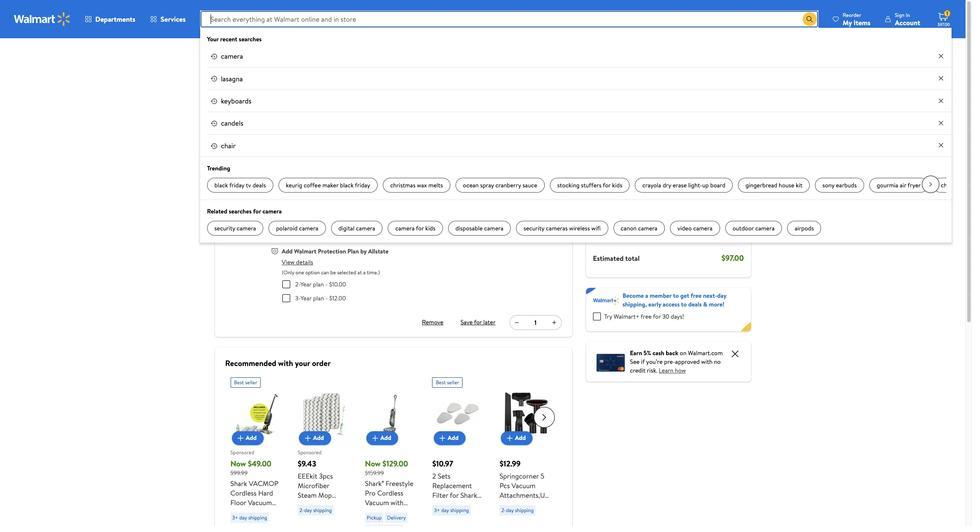 Task type: describe. For each thing, give the bounding box(es) containing it.
wax
[[417, 181, 427, 190]]

shipping inside $9.43 group
[[313, 507, 332, 514]]

sold and shipped by walmart
[[225, 169, 301, 178]]

1 vertical spatial free
[[641, 313, 652, 321]]

vacuum up crevice
[[500, 500, 524, 510]]

option
[[305, 269, 320, 276]]

recommended
[[225, 358, 276, 369]]

try walmart+ free for 30 days!
[[605, 313, 685, 321]]

christmas wax melts link
[[383, 178, 451, 193]]

shark inside $10.97 2 sets replacement filter for shark xff350 navigator lift- away n
[[461, 491, 477, 500]]

$97.00/ea
[[274, 222, 299, 231]]

camera for kids
[[396, 224, 436, 233]]

to inside button
[[666, 85, 672, 94]]

1 vertical spatial walmart
[[294, 247, 317, 256]]

best seller alert
[[279, 182, 310, 196]]

my
[[843, 18, 852, 27]]

best seller for $10.97
[[436, 379, 459, 386]]

dry
[[663, 181, 672, 190]]

recommended with your order
[[225, 358, 331, 369]]

a inside become a member to get free next-day shipping, early access to deals & more!
[[646, 292, 649, 300]]

navigator inside $10.97 2 sets replacement filter for shark xff350 navigator lift- away n
[[433, 510, 462, 520]]

$99.99
[[231, 469, 248, 478]]

a inside view details (only one option can be selected at a time.)
[[363, 269, 366, 276]]

video camera
[[678, 224, 713, 233]]

camera for disposable
[[484, 224, 504, 233]]

remove
[[422, 318, 444, 327]]

lift- inside shark navigator lift-away xl multisurface upright vacuum cleaner, cu512 $97.00/ea
[[324, 200, 337, 209]]

later
[[484, 318, 496, 327]]

$10.00
[[329, 280, 346, 289]]

wireless
[[569, 224, 590, 233]]

sauce
[[523, 181, 538, 190]]

fryer
[[908, 181, 921, 190]]

(only
[[282, 269, 294, 276]]

sold
[[225, 169, 237, 178]]

day inside $12.99 group
[[506, 507, 514, 514]]

details
[[296, 258, 313, 267]]

cleaner
[[526, 500, 549, 510]]

carts
[[264, 187, 276, 194]]

clear query image for candels
[[938, 120, 945, 127]]

digital
[[339, 224, 355, 233]]

camera link
[[207, 46, 928, 66]]

$129.00
[[383, 459, 408, 470]]

charging
[[365, 518, 393, 527]]

keurig coffee maker black friday
[[286, 181, 370, 190]]

shipping inside $12.99 group
[[515, 507, 534, 514]]

pro
[[365, 489, 376, 498]]

candels
[[221, 119, 243, 128]]

crayola dry erase light-up board link
[[635, 178, 733, 193]]

sponsored for now
[[231, 449, 254, 457]]

security for security camera
[[214, 224, 235, 233]]

related searches for camera group
[[200, 200, 952, 240]]

prices.
[[707, 110, 724, 118]]

walmart image
[[14, 12, 71, 26]]

add button for $9.43
[[299, 432, 331, 446]]

- for $10.00
[[326, 280, 328, 289]]

your
[[207, 35, 219, 44]]

camera for canon
[[638, 224, 658, 233]]

now $129.00 group
[[365, 374, 417, 527]]

1 for 1 $97.00
[[947, 10, 949, 17]]

become a member to get free next-day shipping, early access to deals & more!
[[623, 292, 727, 309]]

friday inside black friday tv deals link
[[229, 181, 245, 190]]

stocking stuffers for kids link
[[550, 178, 630, 193]]

protection
[[318, 247, 346, 256]]

shark®
[[365, 479, 384, 489]]

1 horizontal spatial $102.00
[[719, 178, 743, 188]]

replacement inside sponsored $9.43 eeekit 3pcs microfiber steam mop replacement pads fit for shark v
[[298, 500, 338, 510]]

add for add button in $10.97 group
[[448, 434, 459, 443]]

$97.00 right the account
[[938, 21, 950, 27]]

next slide for horizontalscrollerrecommendations list image
[[534, 407, 555, 428]]

sponsored for $9.43
[[298, 449, 322, 457]]

0 vertical spatial searches
[[239, 35, 262, 44]]

2-day shipping inside $9.43 group
[[300, 507, 332, 514]]

seller inside best seller alert
[[294, 187, 306, 194]]

day inside $10.97 group
[[441, 507, 449, 514]]

kids inside trending element
[[612, 181, 623, 190]]

Try Walmart+ free for 30 days! checkbox
[[593, 313, 601, 321]]

shipping
[[593, 213, 616, 222]]

2- inside $9.43 group
[[300, 507, 304, 514]]

add to cart image for $9.43
[[303, 433, 313, 444]]

filter
[[433, 491, 449, 500]]

Search search field
[[200, 10, 819, 28]]

free for wed,
[[261, 109, 281, 124]]

member
[[650, 292, 672, 300]]

days!
[[671, 313, 685, 321]]

canon camera link
[[614, 221, 665, 236]]

2-day shipping inside $12.99 group
[[502, 507, 534, 514]]

with inside sponsored now $49.00 $99.99 shark vacmop cordless hard floor vacuum mop with dispos
[[246, 508, 259, 518]]

vacuum right pcs
[[512, 481, 536, 491]]

keurig
[[286, 181, 302, 190]]

christmas
[[390, 181, 416, 190]]

cart
[[658, 110, 669, 118]]

reduced price image
[[600, 110, 618, 127]]

keurig coffee maker black friday link
[[279, 178, 378, 193]]

gourmia air fryer
[[877, 181, 921, 190]]

shark navigator lift-away xl multisurface upright vacuum cleaner, cu512, with add-on services, $97.00/ea, 1 in cart image
[[225, 199, 267, 241]]

15
[[406, 109, 415, 124]]

lift- inside $10.97 2 sets replacement filter for shark xff350 navigator lift- away n
[[464, 510, 477, 520]]

crayola
[[643, 181, 662, 190]]

now
[[652, 118, 663, 127]]

sony
[[823, 181, 835, 190]]

banner containing become a member to get free next-day shipping, early access to deals & more!
[[586, 288, 751, 332]]

for inside the items in your cart have reduced prices. check out now for extra savings!
[[664, 118, 672, 127]]

maker
[[323, 181, 339, 190]]

free shipping, arrives wed, nov 15 94804 element
[[215, 98, 572, 144]]

shipping,
[[623, 300, 647, 309]]

camera for polaroid
[[299, 224, 319, 233]]

delivery
[[387, 515, 406, 522]]

5
[[541, 472, 545, 481]]

your for order
[[295, 358, 310, 369]]

walmart+
[[614, 313, 640, 321]]

gingerbread house kit link
[[738, 178, 810, 193]]

security for security cameras wireless wifi
[[524, 224, 545, 233]]

view
[[282, 258, 295, 267]]

add to cart image inside $10.97 group
[[437, 433, 448, 444]]

1 horizontal spatial by
[[361, 247, 367, 256]]

$12.00
[[329, 294, 346, 303]]

$159.99
[[365, 469, 384, 478]]

0 vertical spatial walmart
[[279, 169, 301, 178]]

1 $97.00
[[938, 10, 950, 27]]

$97.00 up you save $102.00
[[540, 199, 562, 209]]

2 black from the left
[[340, 181, 354, 190]]

3+ day shipping inside $10.97 group
[[434, 507, 469, 514]]

shark inside sponsored now $49.00 $99.99 shark vacmop cordless hard floor vacuum mop with dispos
[[231, 479, 247, 489]]

$97.00 down outdoor
[[722, 253, 744, 264]]

up
[[703, 181, 709, 190]]

for left 30
[[653, 313, 661, 321]]

2-Year plan - $10.00 checkbox
[[282, 281, 290, 288]]

clear query image for camera
[[938, 53, 945, 60]]

dismiss capital one banner image
[[730, 349, 741, 360]]

add for add button inside the now $49.00 group
[[246, 434, 257, 443]]

can
[[321, 269, 329, 276]]

estimated
[[593, 254, 624, 263]]

items inside reorder my items
[[854, 18, 871, 27]]

eeekit
[[298, 472, 318, 481]]

for inside button
[[474, 318, 482, 327]]

plan for $12.00
[[313, 294, 324, 303]]

see
[[630, 358, 640, 367]]

0 horizontal spatial by
[[271, 169, 277, 178]]

day inside now $49.00 group
[[239, 515, 247, 522]]

steam
[[298, 491, 317, 500]]

best for $10.97
[[436, 379, 446, 386]]

in 200+ people's carts
[[225, 187, 276, 194]]

deals inside trending element
[[253, 181, 266, 190]]

kids inside "related searches for camera" element
[[426, 224, 436, 233]]

3+ day shipping inside now $49.00 group
[[232, 515, 267, 522]]

add button inside now $49.00 group
[[232, 432, 264, 446]]

mop inside sponsored $9.43 eeekit 3pcs microfiber steam mop replacement pads fit for shark v
[[318, 491, 332, 500]]

group containing camera
[[200, 35, 952, 157]]

clear query image for lasagna
[[938, 75, 945, 82]]

early
[[649, 300, 662, 309]]

sign in account
[[895, 11, 921, 27]]

free inside become a member to get free next-day shipping, early access to deals & more!
[[691, 292, 702, 300]]

house
[[779, 181, 795, 190]]

now inside sponsored now $49.00 $99.99 shark vacmop cordless hard floor vacuum mop with dispos
[[231, 459, 246, 470]]

and
[[238, 169, 248, 178]]

precision
[[365, 508, 393, 518]]

vacuum inside shark navigator lift-away xl multisurface upright vacuum cleaner, cu512 $97.00/ea
[[427, 200, 451, 209]]

chair link
[[207, 136, 928, 156]]

camera for digital
[[356, 224, 375, 233]]

order
[[312, 358, 331, 369]]

shipping inside now $49.00 group
[[248, 515, 267, 522]]

pickup
[[367, 515, 382, 522]]

camera for outdoor
[[756, 224, 775, 233]]

2- right 2-year plan - $10.00 'checkbox'
[[295, 280, 300, 289]]

spray
[[480, 181, 494, 190]]

digital camera link
[[331, 221, 383, 236]]

continue to checkout button
[[593, 81, 744, 98]]



Task type: vqa. For each thing, say whether or not it's contained in the screenshot.
fulfillment logo
yes



Task type: locate. For each thing, give the bounding box(es) containing it.
add to cart image for shark® freestyle pro cordless vacuum with precision charging 
[[370, 433, 381, 444]]

$10.97 2 sets replacement filter for shark xff350 navigator lift- away n
[[433, 459, 477, 527]]

items
[[854, 18, 871, 27], [623, 110, 638, 118]]

2- down the steam
[[300, 507, 304, 514]]

shipping
[[283, 109, 322, 124], [313, 507, 332, 514], [450, 507, 469, 514], [515, 507, 534, 514], [248, 515, 267, 522]]

1 vertical spatial year
[[301, 294, 312, 303]]

best seller inside alert
[[283, 187, 306, 194]]

a left early
[[646, 292, 649, 300]]

day right &
[[718, 292, 727, 300]]

3+ day shipping down the filter
[[434, 507, 469, 514]]

1 horizontal spatial your
[[645, 110, 657, 118]]

0 vertical spatial plan
[[313, 280, 324, 289]]

3+ down the filter
[[434, 507, 440, 514]]

stocking stuffers for kids
[[558, 181, 623, 190]]

0 horizontal spatial in
[[225, 187, 230, 194]]

0 horizontal spatial $102.00
[[544, 220, 562, 228]]

group
[[200, 35, 952, 157]]

3-Year plan - $12.00 checkbox
[[282, 295, 290, 302]]

best for sponsored
[[234, 379, 244, 386]]

0 horizontal spatial friday
[[229, 181, 245, 190]]

outdoor
[[733, 224, 754, 233]]

candels link
[[207, 113, 928, 133]]

add inside now $49.00 group
[[246, 434, 257, 443]]

1 inside 1 $97.00
[[947, 10, 949, 17]]

add button for shark® freestyle pro cordless vacuum with precision charging 
[[367, 432, 398, 446]]

for right the filter
[[450, 491, 459, 500]]

1 horizontal spatial 3+
[[434, 507, 440, 514]]

shark navigator lift-away xl multisurface upright vacuum cleaner, cu512 link
[[274, 199, 456, 220]]

checkout inside the continue to checkout button
[[674, 85, 702, 94]]

1 vertical spatial plan
[[313, 294, 324, 303]]

0 vertical spatial mop
[[318, 491, 332, 500]]

checkout for calculated at checkout
[[716, 229, 744, 239]]

cordless down $99.99
[[231, 489, 257, 498]]

&
[[704, 300, 708, 309]]

- left $10.00
[[326, 280, 328, 289]]

1 vertical spatial 3+ day shipping
[[232, 515, 267, 522]]

you save $102.00
[[525, 220, 562, 228]]

replacement up 'xff350'
[[433, 481, 472, 491]]

0 horizontal spatial 3+ day shipping
[[232, 515, 267, 522]]

extra
[[673, 118, 687, 127]]

2-day shipping up crevice
[[502, 507, 534, 514]]

navigator up cu512
[[292, 200, 322, 209]]

4 add to cart image from the left
[[437, 433, 448, 444]]

1 add button from the left
[[232, 432, 264, 446]]

add inside now $129.00 group
[[381, 434, 391, 443]]

seller inside $10.97 group
[[447, 379, 459, 386]]

1 security from the left
[[214, 224, 235, 233]]

0 horizontal spatial security
[[214, 224, 235, 233]]

1 vertical spatial items
[[623, 110, 638, 118]]

best seller inside $10.97 group
[[436, 379, 459, 386]]

1 sponsored from the left
[[231, 449, 254, 457]]

1 add to cart image from the left
[[235, 433, 246, 444]]

keyboards link
[[207, 91, 928, 111]]

for right stuffers
[[603, 181, 611, 190]]

0 vertical spatial replacement
[[433, 481, 472, 491]]

free for jan
[[283, 232, 295, 241]]

vacuum down melts
[[427, 200, 451, 209]]

banner
[[586, 288, 751, 332]]

3+ day shipping down floor
[[232, 515, 267, 522]]

1 2-day shipping from the left
[[300, 507, 332, 514]]

add inside $12.99 group
[[515, 434, 526, 443]]

1 left increase quantity shark navigator lift-away xl multisurface upright vacuum cleaner, cu512, current quantity 1 image
[[535, 318, 537, 327]]

by right shipped
[[271, 169, 277, 178]]

for right now
[[664, 118, 672, 127]]

calculated at checkout
[[675, 229, 744, 239]]

1 vertical spatial 3+
[[232, 515, 238, 522]]

add to cart image inside $12.99 group
[[505, 433, 515, 444]]

1 horizontal spatial 1
[[947, 10, 949, 17]]

your right in
[[645, 110, 657, 118]]

0 horizontal spatial mop
[[231, 508, 244, 518]]

shipped
[[249, 169, 270, 178]]

away inside shark navigator lift-away xl multisurface upright vacuum cleaner, cu512 $97.00/ea
[[337, 200, 353, 209]]

add to cart image for springcorner 5 pcs vacuum attachments,universal vacuum cleaner attachments crevice 
[[505, 433, 515, 444]]

black right maker at the top of the page
[[340, 181, 354, 190]]

2 security from the left
[[524, 224, 545, 233]]

add up $49.00
[[246, 434, 257, 443]]

a
[[363, 269, 366, 276], [646, 292, 649, 300]]

cranberry
[[496, 181, 521, 190]]

now inside now $129.00 $159.99 shark® freestyle pro cordless vacuum with precision charging
[[365, 459, 381, 470]]

0 vertical spatial away
[[337, 200, 353, 209]]

microfiber
[[298, 481, 330, 491]]

to right access
[[681, 300, 687, 309]]

list box containing camera
[[200, 35, 973, 240]]

1 vertical spatial lift-
[[464, 510, 477, 520]]

your for cart
[[645, 110, 657, 118]]

shipping inside free shipping , arrives wed, nov 15 94804
[[283, 109, 322, 124]]

items in your cart have reduced prices. check out now for extra savings!
[[623, 110, 724, 127]]

2 horizontal spatial seller
[[447, 379, 459, 386]]

now up the shark®
[[365, 459, 381, 470]]

2-day shipping down the steam
[[300, 507, 332, 514]]

1 horizontal spatial items
[[854, 18, 871, 27]]

security down the 'related'
[[214, 224, 235, 233]]

with
[[702, 358, 713, 367], [278, 358, 293, 369], [391, 498, 404, 508], [246, 508, 259, 518]]

1 vertical spatial by
[[361, 247, 367, 256]]

0 vertical spatial checkout
[[674, 85, 702, 94]]

if
[[641, 358, 645, 367]]

0 horizontal spatial 2-day shipping
[[300, 507, 332, 514]]

services button
[[143, 9, 193, 30]]

vacuum inside now $129.00 $159.99 shark® freestyle pro cordless vacuum with precision charging
[[365, 498, 389, 508]]

0 horizontal spatial best
[[234, 379, 244, 386]]

1 vertical spatial a
[[646, 292, 649, 300]]

0 vertical spatial your
[[645, 110, 657, 118]]

add to cart image up "$12.99"
[[505, 433, 515, 444]]

1 clear query image from the top
[[938, 97, 945, 104]]

1 horizontal spatial friday
[[355, 181, 370, 190]]

sponsored up $49.00
[[231, 449, 254, 457]]

departments
[[95, 14, 135, 24]]

1 vertical spatial searches
[[229, 207, 252, 216]]

in 200+ people's carts alert
[[225, 182, 276, 196]]

cordless right pro
[[377, 489, 404, 498]]

airpods
[[795, 224, 814, 233]]

disposable camera
[[456, 224, 504, 233]]

add button inside now $129.00 group
[[367, 432, 398, 446]]

with inside now $129.00 $159.99 shark® freestyle pro cordless vacuum with precision charging
[[391, 498, 404, 508]]

shipping down attachments,universal
[[515, 507, 534, 514]]

3 add to cart image from the left
[[370, 433, 381, 444]]

best inside now $49.00 group
[[234, 379, 244, 386]]

0 vertical spatial a
[[363, 269, 366, 276]]

0 vertical spatial clear query image
[[938, 97, 945, 104]]

camera for security
[[237, 224, 256, 233]]

1 vertical spatial 1
[[535, 318, 537, 327]]

0 vertical spatial items
[[854, 18, 871, 27]]

add to cart image inside now $49.00 group
[[235, 433, 246, 444]]

1 vertical spatial deals
[[689, 300, 702, 309]]

0 horizontal spatial kids
[[426, 224, 436, 233]]

vacuum inside sponsored now $49.00 $99.99 shark vacmop cordless hard floor vacuum mop with dispos
[[248, 498, 272, 508]]

floor
[[231, 498, 246, 508]]

best inside alert
[[283, 187, 293, 194]]

shipping down hard on the left bottom of page
[[248, 515, 267, 522]]

seller for sponsored
[[245, 379, 257, 386]]

try
[[605, 313, 613, 321]]

day inside $9.43 group
[[304, 507, 312, 514]]

polaroid
[[276, 224, 298, 233]]

plan
[[348, 247, 359, 256]]

0 vertical spatial free
[[261, 109, 281, 124]]

year for 2-
[[300, 280, 312, 289]]

day down the filter
[[441, 507, 449, 514]]

add button for springcorner 5 pcs vacuum attachments,universal vacuum cleaner attachments crevice 
[[501, 432, 533, 446]]

1 horizontal spatial navigator
[[433, 510, 462, 520]]

items right my
[[854, 18, 871, 27]]

1 horizontal spatial kids
[[612, 181, 623, 190]]

2 clear query image from the top
[[938, 120, 945, 127]]

add up $10.97
[[448, 434, 459, 443]]

0 horizontal spatial to
[[666, 85, 672, 94]]

$9.43 group
[[298, 374, 350, 527]]

1 horizontal spatial at
[[709, 229, 715, 239]]

save for later button
[[459, 316, 498, 330]]

searches inside group
[[229, 207, 252, 216]]

0 vertical spatial -
[[716, 178, 719, 188]]

ocean spray cranberry sauce link
[[456, 178, 545, 193]]

list box
[[200, 35, 973, 240]]

mop inside sponsored now $49.00 $99.99 shark vacmop cordless hard floor vacuum mop with dispos
[[231, 508, 244, 518]]

gourmia air fryer link
[[870, 178, 929, 193]]

$10.97
[[433, 459, 453, 470]]

0 vertical spatial free
[[691, 292, 702, 300]]

board
[[711, 181, 726, 190]]

2-year plan - $10.00
[[295, 280, 346, 289]]

2 now from the left
[[365, 459, 381, 470]]

chair
[[221, 141, 236, 151]]

save
[[461, 318, 473, 327]]

1 horizontal spatial seller
[[294, 187, 306, 194]]

free down early
[[641, 313, 652, 321]]

clear query image for chair
[[938, 142, 945, 149]]

1 horizontal spatial mop
[[318, 491, 332, 500]]

best inside $10.97 group
[[436, 379, 446, 386]]

- for $12.00
[[326, 294, 328, 303]]

by right plan on the top of the page
[[361, 247, 367, 256]]

add to cart image inside now $129.00 group
[[370, 433, 381, 444]]

add up view
[[282, 247, 293, 256]]

free inside free shipping , arrives wed, nov 15 94804
[[261, 109, 281, 124]]

deals inside become a member to get free next-day shipping, early access to deals & more!
[[689, 300, 702, 309]]

search icon image
[[807, 16, 814, 23]]

2 add to cart image from the left
[[303, 433, 313, 444]]

$12.99
[[500, 459, 521, 470]]

2 cordless from the left
[[377, 489, 404, 498]]

1 horizontal spatial 2-day shipping
[[502, 507, 534, 514]]

year for 3-
[[301, 294, 312, 303]]

1 vertical spatial your
[[295, 358, 310, 369]]

$97.00 down -$102.00
[[724, 193, 744, 202]]

searches up security camera
[[229, 207, 252, 216]]

shark down the steam
[[298, 520, 315, 527]]

items left in
[[623, 110, 638, 118]]

free right get
[[691, 292, 702, 300]]

plan for $10.00
[[313, 280, 324, 289]]

add for add button inside $9.43 group
[[313, 434, 324, 443]]

related
[[207, 207, 227, 216]]

walmart up 'details'
[[294, 247, 317, 256]]

xff350
[[433, 500, 456, 510]]

0 horizontal spatial 3+
[[232, 515, 238, 522]]

0 vertical spatial by
[[271, 169, 277, 178]]

with down hard on the left bottom of page
[[246, 508, 259, 518]]

2 vertical spatial -
[[326, 294, 328, 303]]

total
[[626, 254, 640, 263]]

1 vertical spatial mop
[[231, 508, 244, 518]]

lift- right 'xff350'
[[464, 510, 477, 520]]

add to cart image inside $9.43 group
[[303, 433, 313, 444]]

kids
[[612, 181, 623, 190], [426, 224, 436, 233]]

day down floor
[[239, 515, 247, 522]]

3 clear query image from the top
[[938, 142, 945, 149]]

best
[[283, 187, 293, 194], [234, 379, 244, 386], [436, 379, 446, 386]]

1 right sign in account
[[947, 10, 949, 17]]

1 cordless from the left
[[231, 489, 257, 498]]

add inside $9.43 group
[[313, 434, 324, 443]]

for inside trending element
[[603, 181, 611, 190]]

deals left &
[[689, 300, 702, 309]]

free
[[691, 292, 702, 300], [641, 313, 652, 321]]

next slide of list image
[[922, 176, 940, 193]]

best seller inside now $49.00 group
[[234, 379, 257, 386]]

1 vertical spatial -
[[326, 280, 328, 289]]

2 sponsored from the left
[[298, 449, 322, 457]]

with up the delivery
[[391, 498, 404, 508]]

away inside $10.97 2 sets replacement filter for shark xff350 navigator lift- away n
[[433, 520, 448, 527]]

for down people's
[[253, 207, 261, 216]]

5 add button from the left
[[501, 432, 533, 446]]

a left time.)
[[363, 269, 366, 276]]

5 add to cart image from the left
[[505, 433, 515, 444]]

1 horizontal spatial replacement
[[433, 481, 472, 491]]

add button up $9.43
[[299, 432, 331, 446]]

cordless inside now $129.00 $159.99 shark® freestyle pro cordless vacuum with precision charging
[[377, 489, 404, 498]]

1 black from the left
[[214, 181, 228, 190]]

savings!
[[688, 118, 709, 127]]

free up 94804
[[261, 109, 281, 124]]

at right calculated at the right top of page
[[709, 229, 715, 239]]

shark inside sponsored $9.43 eeekit 3pcs microfiber steam mop replacement pads fit for shark v
[[298, 520, 315, 527]]

your left order
[[295, 358, 310, 369]]

ocean
[[463, 181, 479, 190]]

walmart up keurig at the left top of the page
[[279, 169, 301, 178]]

increase quantity shark navigator lift-away xl multisurface upright vacuum cleaner, cu512, current quantity 1 image
[[551, 319, 558, 326]]

in left the 200+
[[225, 187, 230, 194]]

for down the upright
[[416, 224, 424, 233]]

walmart plus image
[[593, 297, 619, 306]]

airpods link
[[788, 221, 822, 236]]

0 vertical spatial kids
[[612, 181, 623, 190]]

0 horizontal spatial lift-
[[324, 200, 337, 209]]

savings
[[593, 178, 616, 188]]

clear query image
[[938, 53, 945, 60], [938, 75, 945, 82]]

0 vertical spatial in
[[906, 11, 910, 19]]

replacement inside $10.97 2 sets replacement filter for shark xff350 navigator lift- away n
[[433, 481, 472, 491]]

,
[[322, 109, 325, 124]]

out
[[641, 118, 650, 127]]

0 horizontal spatial a
[[363, 269, 366, 276]]

2 add button from the left
[[299, 432, 331, 446]]

ocean spray cranberry sauce
[[463, 181, 538, 190]]

seller inside now $49.00 group
[[245, 379, 257, 386]]

3+ inside now $49.00 group
[[232, 515, 238, 522]]

0 horizontal spatial items
[[623, 110, 638, 118]]

access
[[663, 300, 680, 309]]

add button inside $12.99 group
[[501, 432, 533, 446]]

in right sign
[[906, 11, 910, 19]]

searches up the cart (1 item)
[[239, 35, 262, 44]]

friday left the tv on the top of page
[[229, 181, 245, 190]]

shipping down sets
[[450, 507, 469, 514]]

0 vertical spatial navigator
[[292, 200, 322, 209]]

0 horizontal spatial away
[[337, 200, 353, 209]]

1 plan from the top
[[313, 280, 324, 289]]

now $129.00 $159.99 shark® freestyle pro cordless vacuum with precision charging 
[[365, 459, 414, 527]]

cordless for $159.99
[[377, 489, 404, 498]]

2 clear query image from the top
[[938, 75, 945, 82]]

cordless for $49.00
[[231, 489, 257, 498]]

away
[[337, 200, 353, 209], [433, 520, 448, 527]]

pcs
[[500, 481, 510, 491]]

1 horizontal spatial black
[[340, 181, 354, 190]]

add button up $49.00
[[232, 432, 264, 446]]

1 vertical spatial kids
[[426, 224, 436, 233]]

cleaner,
[[274, 210, 299, 220]]

risk.
[[647, 367, 658, 375]]

capital one credit card image
[[597, 352, 625, 372]]

add button
[[232, 432, 264, 446], [299, 432, 331, 446], [367, 432, 398, 446], [434, 432, 466, 446], [501, 432, 533, 446]]

add up $129.00
[[381, 434, 391, 443]]

0 horizontal spatial best seller
[[234, 379, 257, 386]]

1 for 1
[[535, 318, 537, 327]]

1 vertical spatial clear query image
[[938, 120, 945, 127]]

for inside sponsored $9.43 eeekit 3pcs microfiber steam mop replacement pads fit for shark v
[[323, 510, 332, 520]]

shark right 'xff350'
[[461, 491, 477, 500]]

kids right stuffers
[[612, 181, 623, 190]]

plan down option
[[313, 280, 324, 289]]

2 2-day shipping from the left
[[502, 507, 534, 514]]

away left xl
[[337, 200, 353, 209]]

0 vertical spatial deals
[[253, 181, 266, 190]]

add button up "$12.99"
[[501, 432, 533, 446]]

kit
[[796, 181, 803, 190]]

black down sold
[[214, 181, 228, 190]]

add button up $129.00
[[367, 432, 398, 446]]

1 horizontal spatial in
[[906, 11, 910, 19]]

away down 'xff350'
[[433, 520, 448, 527]]

fulfillment logo image
[[225, 109, 250, 134]]

your inside the items in your cart have reduced prices. check out now for extra savings!
[[645, 110, 657, 118]]

shipping right pads
[[313, 507, 332, 514]]

1 year from the top
[[300, 280, 312, 289]]

vacuum down vacmop
[[248, 498, 272, 508]]

1 vertical spatial free
[[732, 213, 744, 222]]

shark up cleaner, at the left top
[[274, 200, 291, 209]]

you
[[525, 221, 532, 227]]

remove button
[[419, 316, 447, 330]]

0 horizontal spatial seller
[[245, 379, 257, 386]]

to right continue
[[666, 85, 672, 94]]

security cameras wireless wifi
[[524, 224, 601, 233]]

add up "$12.99"
[[515, 434, 526, 443]]

xl
[[354, 200, 362, 209]]

polaroid camera
[[276, 224, 319, 233]]

add inside $10.97 group
[[448, 434, 459, 443]]

trending group
[[200, 157, 973, 196]]

reorder my items
[[843, 11, 871, 27]]

add up $9.43
[[313, 434, 324, 443]]

2- up crevice
[[502, 507, 506, 514]]

checkout for continue to checkout
[[674, 85, 702, 94]]

1 horizontal spatial to
[[673, 292, 679, 300]]

4 add button from the left
[[434, 432, 466, 446]]

by
[[271, 169, 277, 178], [361, 247, 367, 256]]

2 horizontal spatial free
[[732, 213, 744, 222]]

vacuum up the pickup
[[365, 498, 389, 508]]

hard
[[258, 489, 273, 498]]

1 horizontal spatial best
[[283, 187, 293, 194]]

replacement
[[433, 481, 472, 491], [298, 500, 338, 510]]

at inside view details (only one option can be selected at a time.)
[[358, 269, 362, 276]]

2 vertical spatial free
[[283, 232, 295, 241]]

free down $97.00/ea
[[283, 232, 295, 241]]

add for add button in $12.99 group
[[515, 434, 526, 443]]

shipping left arrives
[[283, 109, 322, 124]]

now $49.00 group
[[231, 374, 282, 527]]

1 vertical spatial navigator
[[433, 510, 462, 520]]

to left get
[[673, 292, 679, 300]]

0 vertical spatial 3+ day shipping
[[434, 507, 469, 514]]

friday up xl
[[355, 181, 370, 190]]

camera for video
[[694, 224, 713, 233]]

cordless
[[231, 489, 257, 498], [377, 489, 404, 498]]

attachments,universal
[[500, 491, 568, 500]]

in inside alert
[[225, 187, 230, 194]]

friday inside keurig coffee maker black friday link
[[355, 181, 370, 190]]

sponsored inside sponsored $9.43 eeekit 3pcs microfiber steam mop replacement pads fit for shark v
[[298, 449, 322, 457]]

2 plan from the top
[[313, 294, 324, 303]]

learn
[[659, 367, 674, 375]]

0 horizontal spatial your
[[295, 358, 310, 369]]

0 horizontal spatial sponsored
[[231, 449, 254, 457]]

$10.97 group
[[433, 374, 484, 527]]

day inside become a member to get free next-day shipping, early access to deals & more!
[[718, 292, 727, 300]]

0 horizontal spatial deals
[[253, 181, 266, 190]]

0 horizontal spatial black
[[214, 181, 228, 190]]

seller for $10.97
[[447, 379, 459, 386]]

add button inside $9.43 group
[[299, 432, 331, 446]]

2 year from the top
[[301, 294, 312, 303]]

0 horizontal spatial 1
[[535, 318, 537, 327]]

1 now from the left
[[231, 459, 246, 470]]

shipping inside $10.97 group
[[450, 507, 469, 514]]

add button inside $10.97 group
[[434, 432, 466, 446]]

2 friday from the left
[[355, 181, 370, 190]]

0 horizontal spatial free
[[261, 109, 281, 124]]

cordless inside sponsored now $49.00 $99.99 shark vacmop cordless hard floor vacuum mop with dispos
[[231, 489, 257, 498]]

1 horizontal spatial sponsored
[[298, 449, 322, 457]]

kids down the upright
[[426, 224, 436, 233]]

shark down $99.99
[[231, 479, 247, 489]]

1 vertical spatial replacement
[[298, 500, 338, 510]]

1 horizontal spatial a
[[646, 292, 649, 300]]

1 horizontal spatial deals
[[689, 300, 702, 309]]

related searches for camera element
[[204, 218, 947, 238]]

sponsored inside sponsored now $49.00 $99.99 shark vacmop cordless hard floor vacuum mop with dispos
[[231, 449, 254, 457]]

in inside sign in account
[[906, 11, 910, 19]]

day left fit
[[304, 507, 312, 514]]

at
[[709, 229, 715, 239], [358, 269, 362, 276]]

3 add button from the left
[[367, 432, 398, 446]]

trending element
[[204, 175, 973, 195]]

with inside see if you're pre-approved with no credit risk.
[[702, 358, 713, 367]]

0 horizontal spatial checkout
[[674, 85, 702, 94]]

clear query image for keyboards
[[938, 97, 945, 104]]

1 vertical spatial at
[[358, 269, 362, 276]]

best seller for sponsored
[[234, 379, 257, 386]]

navigator down the filter
[[433, 510, 462, 520]]

be
[[331, 269, 336, 276]]

0 horizontal spatial free
[[641, 313, 652, 321]]

1 horizontal spatial free
[[691, 292, 702, 300]]

stuffers
[[581, 181, 602, 190]]

decrease quantity shark navigator lift-away xl multisurface upright vacuum cleaner, cu512, current quantity 1 image
[[514, 319, 521, 326]]

1 vertical spatial $102.00
[[544, 220, 562, 228]]

1 clear query image from the top
[[938, 53, 945, 60]]

at right selected
[[358, 269, 362, 276]]

reorder
[[843, 11, 862, 19]]

1 horizontal spatial away
[[433, 520, 448, 527]]

lift-
[[324, 200, 337, 209], [464, 510, 477, 520]]

with right "recommended"
[[278, 358, 293, 369]]

1 horizontal spatial free
[[283, 232, 295, 241]]

30
[[663, 313, 670, 321]]

items inside the items in your cart have reduced prices. check out now for extra savings!
[[623, 110, 638, 118]]

free shipping , arrives wed, nov 15 94804
[[261, 109, 415, 138]]

navigator inside shark navigator lift-away xl multisurface upright vacuum cleaner, cu512 $97.00/ea
[[292, 200, 322, 209]]

air
[[900, 181, 907, 190]]

0 vertical spatial clear query image
[[938, 53, 945, 60]]

add for add button within now $129.00 group
[[381, 434, 391, 443]]

replacement down microfiber
[[298, 500, 338, 510]]

2 horizontal spatial to
[[681, 300, 687, 309]]

1 vertical spatial away
[[433, 520, 448, 527]]

item)
[[246, 49, 270, 64]]

your recent searches
[[207, 35, 262, 44]]

deals
[[253, 181, 266, 190], [689, 300, 702, 309]]

now left $49.00
[[231, 459, 246, 470]]

cart (1 item)
[[215, 49, 270, 64]]

$97.00
[[938, 21, 950, 27], [724, 193, 744, 202], [540, 199, 562, 209], [722, 253, 744, 264]]

1 horizontal spatial cordless
[[377, 489, 404, 498]]

shark inside shark navigator lift-away xl multisurface upright vacuum cleaner, cu512 $97.00/ea
[[274, 200, 291, 209]]

2 horizontal spatial best
[[436, 379, 446, 386]]

1 friday from the left
[[229, 181, 245, 190]]

clear query image
[[938, 97, 945, 104], [938, 120, 945, 127], [938, 142, 945, 149]]

plan down '2-year plan - $10.00'
[[313, 294, 324, 303]]

3+ inside $10.97 group
[[434, 507, 440, 514]]

1 horizontal spatial now
[[365, 459, 381, 470]]

walmart.com
[[688, 349, 723, 358]]

attachments
[[500, 510, 539, 520]]

- left $12.00
[[326, 294, 328, 303]]

add to cart image
[[235, 433, 246, 444], [303, 433, 313, 444], [370, 433, 381, 444], [437, 433, 448, 444], [505, 433, 515, 444]]

in
[[639, 110, 644, 118]]

sponsored up $9.43
[[298, 449, 322, 457]]

0 vertical spatial at
[[709, 229, 715, 239]]

for inside $10.97 2 sets replacement filter for shark xff350 navigator lift- away n
[[450, 491, 459, 500]]

1 vertical spatial in
[[225, 187, 230, 194]]

$12.99 group
[[500, 374, 568, 527]]

2- inside $12.99 group
[[502, 507, 506, 514]]

Walmart Site-Wide search field
[[200, 10, 973, 243]]



